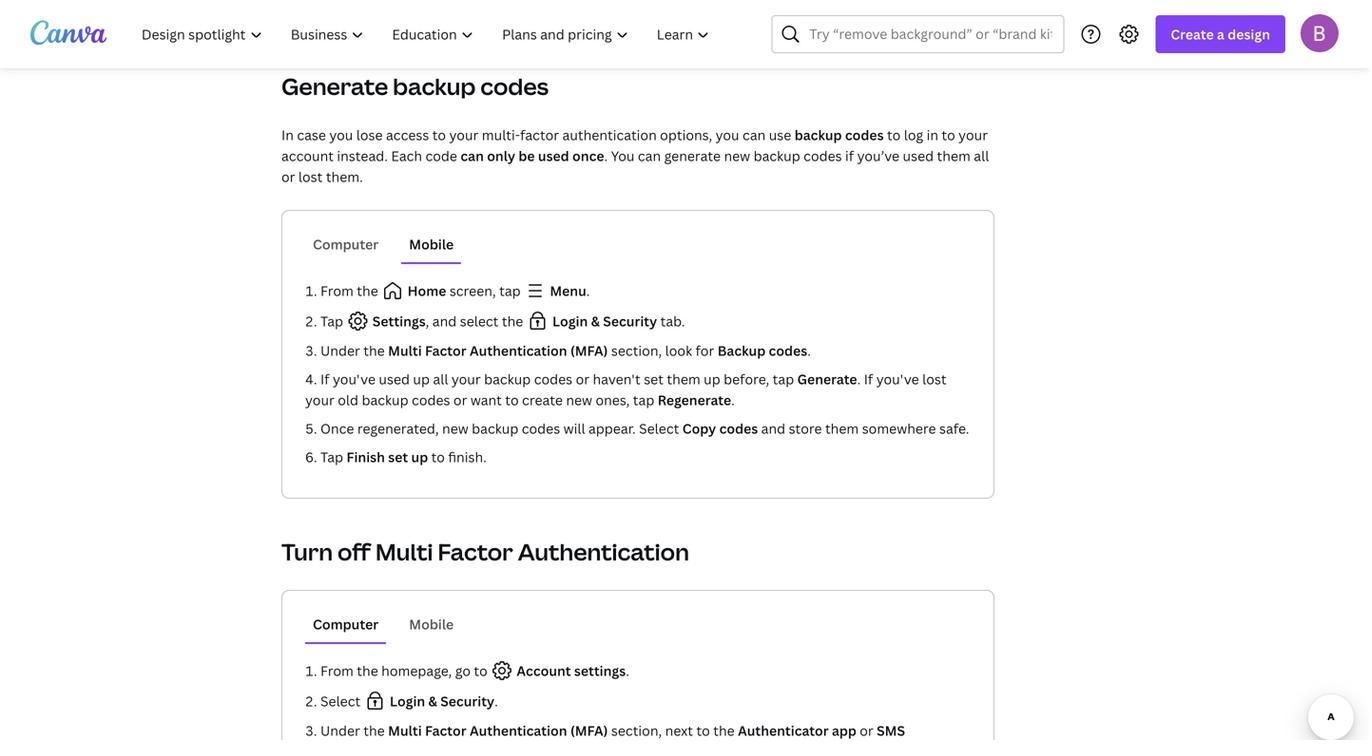 Task type: vqa. For each thing, say whether or not it's contained in the screenshot.
From the homepage, go to's Mobile Button
yes



Task type: describe. For each thing, give the bounding box(es) containing it.
all inside . you can generate new backup codes if you've used them all or lost them.
[[974, 147, 989, 165]]

copy
[[683, 420, 716, 438]]

multi for turn off multi factor authentication
[[375, 537, 433, 568]]

codes down create
[[522, 420, 560, 438]]

if
[[845, 147, 854, 165]]

under for under the multi factor authentication (mfa) section, next to the authenticator app or
[[320, 722, 360, 740]]

used inside . you can generate new backup codes if you've used them all or lost them.
[[903, 147, 934, 165]]

look
[[665, 342, 692, 360]]

your up the code
[[449, 126, 479, 144]]

from the homepage, go to
[[320, 662, 488, 680]]

design
[[1228, 25, 1270, 43]]

the for under the multi factor authentication (mfa) section, next to the authenticator app or
[[363, 722, 385, 740]]

haven't
[[593, 370, 641, 388]]

tap finish set up to finish.
[[320, 448, 487, 466]]

screen,
[[450, 282, 496, 300]]

the right select
[[502, 312, 523, 330]]

1 vertical spatial select
[[320, 693, 361, 711]]

can inside . you can generate new backup codes if you've used them all or lost them.
[[638, 147, 661, 165]]

lost inside . you can generate new backup codes if you've used them all or lost them.
[[298, 168, 323, 186]]

backup
[[718, 342, 766, 360]]

(mfa) for next
[[570, 722, 608, 740]]

bob builder image
[[1301, 14, 1339, 52]]

1 horizontal spatial login
[[552, 312, 588, 330]]

to right next
[[696, 722, 710, 740]]

ones,
[[596, 391, 630, 409]]

up for your
[[413, 370, 430, 388]]

1 vertical spatial all
[[433, 370, 448, 388]]

finish.
[[448, 448, 487, 466]]

homepage,
[[381, 662, 452, 680]]

home
[[408, 282, 446, 300]]

the for from the
[[357, 282, 378, 300]]

before,
[[724, 370, 769, 388]]

1 vertical spatial them
[[667, 370, 701, 388]]

turn off multi factor authentication
[[281, 537, 689, 568]]

backup inside . if you've lost your old backup codes or want to create new ones, tap
[[362, 391, 409, 409]]

in
[[927, 126, 939, 144]]

account
[[517, 662, 571, 680]]

1 horizontal spatial used
[[538, 147, 569, 165]]

will
[[564, 420, 585, 438]]

0 horizontal spatial security
[[440, 693, 495, 711]]

code
[[426, 147, 457, 165]]

access
[[386, 126, 429, 144]]

1 you've from the left
[[333, 370, 376, 388]]

if you've used up all your backup codes or haven't set them up before, tap generate
[[320, 370, 857, 388]]

regenerate
[[658, 391, 731, 409]]

select
[[460, 312, 499, 330]]

can only be used once
[[461, 147, 604, 165]]

0 horizontal spatial tap
[[499, 282, 521, 300]]

log
[[904, 126, 923, 144]]

. if you've lost your old backup codes or want to create new ones, tap
[[305, 370, 947, 409]]

the for under the multi factor authentication (mfa) section, look for backup codes .
[[363, 342, 385, 360]]

factor for under the multi factor authentication (mfa) section, next to the authenticator app or
[[425, 722, 467, 740]]

to log in to your account instead. each code
[[281, 126, 988, 165]]

once
[[572, 147, 604, 165]]

. you can generate new backup codes if you've used them all or lost them.
[[281, 147, 989, 186]]

somewhere
[[862, 420, 936, 438]]

codes up multi- on the top left of the page
[[480, 71, 549, 102]]

or inside . you can generate new backup codes if you've used them all or lost them.
[[281, 168, 295, 186]]

go
[[455, 662, 471, 680]]

app
[[832, 722, 857, 740]]

0 vertical spatial &
[[591, 312, 600, 330]]

you've inside . if you've lost your old backup codes or want to create new ones, tap
[[876, 370, 919, 388]]

backup up the want
[[484, 370, 531, 388]]

settings
[[369, 312, 426, 330]]

from for from the
[[320, 282, 354, 300]]

generate
[[664, 147, 721, 165]]

your inside . if you've lost your old backup codes or want to create new ones, tap
[[305, 391, 335, 409]]

1 vertical spatial &
[[428, 693, 437, 711]]

authentication for under the multi factor authentication (mfa) section, look for backup codes .
[[470, 342, 567, 360]]

section, for look
[[611, 342, 662, 360]]

create a design button
[[1156, 15, 1286, 53]]

0 horizontal spatial new
[[442, 420, 469, 438]]

0 horizontal spatial login
[[390, 693, 425, 711]]

. inside . you can generate new backup codes if you've used them all or lost them.
[[604, 147, 608, 165]]

safe.
[[940, 420, 969, 438]]

or right app
[[860, 722, 874, 740]]

0 vertical spatial login & security
[[549, 312, 657, 330]]

under for under the multi factor authentication (mfa) section, look for backup codes .
[[320, 342, 360, 360]]

the for from the homepage, go to
[[357, 662, 378, 680]]

1 if from the left
[[320, 370, 330, 388]]

once regenerated, new backup codes will appear. select copy codes and store them somewhere safe.
[[320, 420, 969, 438]]

lost inside . if you've lost your old backup codes or want to create new ones, tap
[[923, 370, 947, 388]]

next
[[665, 722, 693, 740]]

menu
[[547, 282, 586, 300]]

1 vertical spatial login & security
[[387, 693, 495, 711]]

them inside . you can generate new backup codes if you've used them all or lost them.
[[937, 147, 971, 165]]

factor
[[520, 126, 559, 144]]

authenticator
[[738, 722, 829, 740]]

authentication
[[562, 126, 657, 144]]

old
[[338, 391, 359, 409]]

0 horizontal spatial used
[[379, 370, 410, 388]]

case
[[297, 126, 326, 144]]

computer button for from the homepage, go to
[[305, 607, 386, 643]]

use
[[769, 126, 791, 144]]

,
[[426, 312, 429, 330]]

backup down top level navigation element at top
[[393, 71, 476, 102]]

0 horizontal spatial can
[[461, 147, 484, 165]]

to up the code
[[432, 126, 446, 144]]

1 horizontal spatial select
[[639, 420, 679, 438]]



Task type: locate. For each thing, give the bounding box(es) containing it.
1 vertical spatial tap
[[773, 370, 794, 388]]

under down from the homepage, go to at the bottom of the page
[[320, 722, 360, 740]]

2 horizontal spatial them
[[937, 147, 971, 165]]

authentication for turn off multi factor authentication
[[518, 537, 689, 568]]

the down from the homepage, go to at the bottom of the page
[[363, 722, 385, 740]]

2 mobile button from the top
[[402, 607, 461, 643]]

2 horizontal spatial tap
[[773, 370, 794, 388]]

options,
[[660, 126, 712, 144]]

tap
[[320, 312, 347, 330], [320, 448, 343, 466]]

1 from from the top
[[320, 282, 354, 300]]

2 computer button from the top
[[305, 607, 386, 643]]

. inside . if you've lost your old backup codes or want to create new ones, tap
[[857, 370, 861, 388]]

2 vertical spatial new
[[442, 420, 469, 438]]

0 vertical spatial new
[[724, 147, 750, 165]]

to left log
[[887, 126, 901, 144]]

0 vertical spatial factor
[[425, 342, 467, 360]]

lost up safe.
[[923, 370, 947, 388]]

0 vertical spatial section,
[[611, 342, 662, 360]]

up up regenerated, on the bottom of the page
[[413, 370, 430, 388]]

0 horizontal spatial them
[[667, 370, 701, 388]]

up for finish.
[[411, 448, 428, 466]]

select left copy
[[639, 420, 679, 438]]

up up regenerate . at the bottom of page
[[704, 370, 721, 388]]

security up haven't
[[603, 312, 657, 330]]

1 vertical spatial section,
[[611, 722, 662, 740]]

your inside to log in to your account instead. each code
[[959, 126, 988, 144]]

only
[[487, 147, 515, 165]]

or down account
[[281, 168, 295, 186]]

from the
[[320, 282, 381, 300]]

account
[[281, 147, 334, 165]]

.
[[604, 147, 608, 165], [586, 282, 590, 300], [808, 342, 811, 360], [857, 370, 861, 388], [731, 391, 735, 409], [626, 662, 629, 680], [495, 693, 498, 711]]

0 vertical spatial all
[[974, 147, 989, 165]]

be
[[519, 147, 535, 165]]

1 vertical spatial set
[[388, 448, 408, 466]]

tap inside . if you've lost your old backup codes or want to create new ones, tap
[[633, 391, 655, 409]]

under the multi factor authentication (mfa) section, look for backup codes .
[[320, 342, 811, 360]]

multi right off on the left of page
[[375, 537, 433, 568]]

you
[[329, 126, 353, 144], [716, 126, 739, 144]]

top level navigation element
[[129, 15, 726, 53]]

to left finish.
[[431, 448, 445, 466]]

login down from the homepage, go to at the bottom of the page
[[390, 693, 425, 711]]

lost down account
[[298, 168, 323, 186]]

appear.
[[589, 420, 636, 438]]

tap for you've
[[633, 391, 655, 409]]

set down regenerated, on the bottom of the page
[[388, 448, 408, 466]]

Try "remove background" or "brand kit" search field
[[810, 16, 1052, 52]]

0 horizontal spatial select
[[320, 693, 361, 711]]

0 horizontal spatial all
[[433, 370, 448, 388]]

2 (mfa) from the top
[[570, 722, 608, 740]]

settings
[[574, 662, 626, 680]]

used
[[538, 147, 569, 165], [903, 147, 934, 165], [379, 370, 410, 388]]

0 vertical spatial tap
[[499, 282, 521, 300]]

0 vertical spatial select
[[639, 420, 679, 438]]

or down under the multi factor authentication (mfa) section, look for backup codes .
[[576, 370, 590, 388]]

1 mobile button from the top
[[402, 226, 461, 262]]

authentication for under the multi factor authentication (mfa) section, next to the authenticator app or
[[470, 722, 567, 740]]

regenerated,
[[357, 420, 439, 438]]

0 vertical spatial generate
[[281, 71, 388, 102]]

for
[[696, 342, 714, 360]]

computer button
[[305, 226, 386, 262], [305, 607, 386, 643]]

1 computer from the top
[[313, 235, 379, 253]]

and
[[432, 312, 457, 330], [761, 420, 786, 438]]

1 vertical spatial new
[[566, 391, 592, 409]]

mobile button up homepage,
[[402, 607, 461, 643]]

security
[[603, 312, 657, 330], [440, 693, 495, 711]]

new down if you've used up all your backup codes or haven't set them up before, tap generate
[[566, 391, 592, 409]]

0 vertical spatial computer
[[313, 235, 379, 253]]

codes up regenerated, on the bottom of the page
[[412, 391, 450, 409]]

0 vertical spatial tap
[[320, 312, 347, 330]]

codes up create
[[534, 370, 573, 388]]

you left the lose
[[329, 126, 353, 144]]

, and select the
[[426, 312, 523, 330]]

mobile up home
[[409, 235, 454, 253]]

0 vertical spatial mobile button
[[402, 226, 461, 262]]

your
[[449, 126, 479, 144], [959, 126, 988, 144], [452, 370, 481, 388], [305, 391, 335, 409]]

0 vertical spatial authentication
[[470, 342, 567, 360]]

from left home
[[320, 282, 354, 300]]

1 horizontal spatial you've
[[876, 370, 919, 388]]

0 horizontal spatial lost
[[298, 168, 323, 186]]

sms
[[305, 722, 905, 741]]

create a design
[[1171, 25, 1270, 43]]

to right the go
[[474, 662, 488, 680]]

home screen, tap
[[408, 282, 521, 300]]

0 vertical spatial under
[[320, 342, 360, 360]]

set right haven't
[[644, 370, 664, 388]]

2 computer from the top
[[313, 616, 379, 634]]

1 horizontal spatial login & security
[[549, 312, 657, 330]]

backup down use
[[754, 147, 800, 165]]

1 horizontal spatial lost
[[923, 370, 947, 388]]

2 from from the top
[[320, 662, 354, 680]]

you
[[611, 147, 635, 165]]

tap right "before,"
[[773, 370, 794, 388]]

0 vertical spatial (mfa)
[[570, 342, 608, 360]]

to inside . if you've lost your old backup codes or want to create new ones, tap
[[505, 391, 519, 409]]

under up the old
[[320, 342, 360, 360]]

1 horizontal spatial tap
[[633, 391, 655, 409]]

to right in
[[942, 126, 955, 144]]

and left the store
[[761, 420, 786, 438]]

1 horizontal spatial them
[[825, 420, 859, 438]]

(mfa)
[[570, 342, 608, 360], [570, 722, 608, 740]]

login & security down the go
[[387, 693, 495, 711]]

used down factor
[[538, 147, 569, 165]]

2 horizontal spatial can
[[743, 126, 766, 144]]

1 section, from the top
[[611, 342, 662, 360]]

generate up the store
[[797, 370, 857, 388]]

2 you from the left
[[716, 126, 739, 144]]

section,
[[611, 342, 662, 360], [611, 722, 662, 740]]

want
[[471, 391, 502, 409]]

0 vertical spatial and
[[432, 312, 457, 330]]

computer up from the
[[313, 235, 379, 253]]

1 (mfa) from the top
[[570, 342, 608, 360]]

tap for tap finish set up to finish.
[[320, 448, 343, 466]]

select
[[639, 420, 679, 438], [320, 693, 361, 711]]

backup down the want
[[472, 420, 519, 438]]

2 tap from the top
[[320, 448, 343, 466]]

to
[[432, 126, 446, 144], [887, 126, 901, 144], [942, 126, 955, 144], [505, 391, 519, 409], [431, 448, 445, 466], [474, 662, 488, 680], [696, 722, 710, 740]]

0 vertical spatial security
[[603, 312, 657, 330]]

your right in
[[959, 126, 988, 144]]

store
[[789, 420, 822, 438]]

mobile button
[[402, 226, 461, 262], [402, 607, 461, 643]]

can right you
[[638, 147, 661, 165]]

2 vertical spatial them
[[825, 420, 859, 438]]

2 under from the top
[[320, 722, 360, 740]]

codes inside . if you've lost your old backup codes or want to create new ones, tap
[[412, 391, 450, 409]]

authentication
[[470, 342, 567, 360], [518, 537, 689, 568], [470, 722, 567, 740]]

and right ,
[[432, 312, 457, 330]]

0 horizontal spatial and
[[432, 312, 457, 330]]

multi
[[388, 342, 422, 360], [375, 537, 433, 568], [388, 722, 422, 740]]

once
[[320, 420, 354, 438]]

finish
[[347, 448, 385, 466]]

1 vertical spatial factor
[[438, 537, 513, 568]]

new inside . if you've lost your old backup codes or want to create new ones, tap
[[566, 391, 592, 409]]

a
[[1217, 25, 1225, 43]]

generate up case
[[281, 71, 388, 102]]

can left use
[[743, 126, 766, 144]]

new right generate
[[724, 147, 750, 165]]

0 horizontal spatial you
[[329, 126, 353, 144]]

tap right the screen,
[[499, 282, 521, 300]]

codes right the backup
[[769, 342, 808, 360]]

new up finish.
[[442, 420, 469, 438]]

1 horizontal spatial and
[[761, 420, 786, 438]]

2 you've from the left
[[876, 370, 919, 388]]

mobile button up home
[[402, 226, 461, 262]]

tab.
[[657, 312, 685, 330]]

1 horizontal spatial new
[[566, 391, 592, 409]]

if up once
[[320, 370, 330, 388]]

from left homepage,
[[320, 662, 354, 680]]

(mfa) down "settings"
[[570, 722, 608, 740]]

codes left if
[[804, 147, 842, 165]]

to right the want
[[505, 391, 519, 409]]

up down regenerated, on the bottom of the page
[[411, 448, 428, 466]]

1 you from the left
[[329, 126, 353, 144]]

multi down from the homepage, go to at the bottom of the page
[[388, 722, 422, 740]]

0 horizontal spatial you've
[[333, 370, 376, 388]]

used down log
[[903, 147, 934, 165]]

regenerate .
[[658, 391, 735, 409]]

0 vertical spatial mobile
[[409, 235, 454, 253]]

1 horizontal spatial you
[[716, 126, 739, 144]]

1 vertical spatial security
[[440, 693, 495, 711]]

1 vertical spatial computer button
[[305, 607, 386, 643]]

lost
[[298, 168, 323, 186], [923, 370, 947, 388]]

tap down from the
[[320, 312, 347, 330]]

off
[[338, 537, 371, 568]]

0 horizontal spatial login & security
[[387, 693, 495, 711]]

under the multi factor authentication (mfa) section, next to the authenticator app or
[[320, 722, 874, 740]]

1 vertical spatial authentication
[[518, 537, 689, 568]]

1 horizontal spatial security
[[603, 312, 657, 330]]

computer for from the
[[313, 235, 379, 253]]

1 under from the top
[[320, 342, 360, 360]]

0 vertical spatial login
[[552, 312, 588, 330]]

2 vertical spatial multi
[[388, 722, 422, 740]]

you up generate
[[716, 126, 739, 144]]

or left the want
[[454, 391, 467, 409]]

generate
[[281, 71, 388, 102], [797, 370, 857, 388]]

the up settings
[[357, 282, 378, 300]]

backup inside . you can generate new backup codes if you've used them all or lost them.
[[754, 147, 800, 165]]

computer button up from the
[[305, 226, 386, 262]]

2 vertical spatial factor
[[425, 722, 467, 740]]

each
[[391, 147, 422, 165]]

(mfa) for look
[[570, 342, 608, 360]]

mobile
[[409, 235, 454, 253], [409, 616, 454, 634]]

mobile for from the homepage, go to
[[409, 616, 454, 634]]

1 horizontal spatial if
[[864, 370, 873, 388]]

1 vertical spatial lost
[[923, 370, 947, 388]]

1 vertical spatial mobile button
[[402, 607, 461, 643]]

or inside . if you've lost your old backup codes or want to create new ones, tap
[[454, 391, 467, 409]]

1 vertical spatial mobile
[[409, 616, 454, 634]]

1 vertical spatial login
[[390, 693, 425, 711]]

in case you lose access to your multi-factor authentication options, you can use backup codes
[[281, 126, 884, 144]]

them.
[[326, 168, 363, 186]]

backup
[[393, 71, 476, 102], [795, 126, 842, 144], [754, 147, 800, 165], [484, 370, 531, 388], [362, 391, 409, 409], [472, 420, 519, 438]]

mobile button for from the homepage, go to
[[402, 607, 461, 643]]

1 horizontal spatial can
[[638, 147, 661, 165]]

2 mobile from the top
[[409, 616, 454, 634]]

tap up once regenerated, new backup codes will appear. select copy codes and store them somewhere safe.
[[633, 391, 655, 409]]

1 vertical spatial multi
[[375, 537, 433, 568]]

factor
[[425, 342, 467, 360], [438, 537, 513, 568], [425, 722, 467, 740]]

1 horizontal spatial set
[[644, 370, 664, 388]]

& down homepage,
[[428, 693, 437, 711]]

0 vertical spatial lost
[[298, 168, 323, 186]]

2 if from the left
[[864, 370, 873, 388]]

select down from the homepage, go to at the bottom of the page
[[320, 693, 361, 711]]

1 vertical spatial from
[[320, 662, 354, 680]]

0 vertical spatial them
[[937, 147, 971, 165]]

multi-
[[482, 126, 520, 144]]

if inside . if you've lost your old backup codes or want to create new ones, tap
[[864, 370, 873, 388]]

0 vertical spatial multi
[[388, 342, 422, 360]]

up
[[413, 370, 430, 388], [704, 370, 721, 388], [411, 448, 428, 466]]

tap down once
[[320, 448, 343, 466]]

if
[[320, 370, 330, 388], [864, 370, 873, 388]]

instead.
[[337, 147, 388, 165]]

codes right copy
[[719, 420, 758, 438]]

account settings
[[514, 662, 626, 680]]

1 vertical spatial tap
[[320, 448, 343, 466]]

you've
[[857, 147, 900, 165]]

from
[[320, 282, 354, 300], [320, 662, 354, 680]]

& up under the multi factor authentication (mfa) section, look for backup codes .
[[591, 312, 600, 330]]

the down settings
[[363, 342, 385, 360]]

section, for next
[[611, 722, 662, 740]]

login & security down the menu
[[549, 312, 657, 330]]

1 tap from the top
[[320, 312, 347, 330]]

1 mobile from the top
[[409, 235, 454, 253]]

generate backup codes
[[281, 71, 549, 102]]

them right the store
[[825, 420, 859, 438]]

the left homepage,
[[357, 662, 378, 680]]

under
[[320, 342, 360, 360], [320, 722, 360, 740]]

login up under the multi factor authentication (mfa) section, look for backup codes .
[[552, 312, 588, 330]]

section, up haven't
[[611, 342, 662, 360]]

1 horizontal spatial &
[[591, 312, 600, 330]]

if up somewhere
[[864, 370, 873, 388]]

multi for under the multi factor authentication (mfa) section, next to the authenticator app or
[[388, 722, 422, 740]]

0 horizontal spatial if
[[320, 370, 330, 388]]

lose
[[356, 126, 383, 144]]

1 vertical spatial and
[[761, 420, 786, 438]]

factor for turn off multi factor authentication
[[438, 537, 513, 568]]

or
[[281, 168, 295, 186], [576, 370, 590, 388], [454, 391, 467, 409], [860, 722, 874, 740]]

turn
[[281, 537, 333, 568]]

tap for used
[[773, 370, 794, 388]]

1 computer button from the top
[[305, 226, 386, 262]]

1 vertical spatial generate
[[797, 370, 857, 388]]

used up regenerated, on the bottom of the page
[[379, 370, 410, 388]]

new inside . you can generate new backup codes if you've used them all or lost them.
[[724, 147, 750, 165]]

1 vertical spatial (mfa)
[[570, 722, 608, 740]]

codes
[[480, 71, 549, 102], [845, 126, 884, 144], [804, 147, 842, 165], [769, 342, 808, 360], [534, 370, 573, 388], [412, 391, 450, 409], [522, 420, 560, 438], [719, 420, 758, 438]]

your left the old
[[305, 391, 335, 409]]

computer for from the homepage, go to
[[313, 616, 379, 634]]

create
[[1171, 25, 1214, 43]]

&
[[591, 312, 600, 330], [428, 693, 437, 711]]

1 vertical spatial computer
[[313, 616, 379, 634]]

security down the go
[[440, 693, 495, 711]]

2 horizontal spatial used
[[903, 147, 934, 165]]

0 vertical spatial computer button
[[305, 226, 386, 262]]

0 horizontal spatial set
[[388, 448, 408, 466]]

section, left next
[[611, 722, 662, 740]]

computer button down off on the left of page
[[305, 607, 386, 643]]

backup right use
[[795, 126, 842, 144]]

mobile for from the
[[409, 235, 454, 253]]

mobile up homepage,
[[409, 616, 454, 634]]

factor for under the multi factor authentication (mfa) section, look for backup codes .
[[425, 342, 467, 360]]

login & security
[[549, 312, 657, 330], [387, 693, 495, 711]]

in
[[281, 126, 294, 144]]

the
[[357, 282, 378, 300], [502, 312, 523, 330], [363, 342, 385, 360], [357, 662, 378, 680], [363, 722, 385, 740], [713, 722, 735, 740]]

multi for under the multi factor authentication (mfa) section, look for backup codes .
[[388, 342, 422, 360]]

your up the want
[[452, 370, 481, 388]]

1 horizontal spatial generate
[[797, 370, 857, 388]]

2 vertical spatial authentication
[[470, 722, 567, 740]]

them up 'regenerate'
[[667, 370, 701, 388]]

2 horizontal spatial new
[[724, 147, 750, 165]]

the right next
[[713, 722, 735, 740]]

2 vertical spatial tap
[[633, 391, 655, 409]]

can left only
[[461, 147, 484, 165]]

(mfa) up if you've used up all your backup codes or haven't set them up before, tap generate
[[570, 342, 608, 360]]

0 horizontal spatial &
[[428, 693, 437, 711]]

from for from the homepage, go to
[[320, 662, 354, 680]]

tap for tap
[[320, 312, 347, 330]]

0 vertical spatial from
[[320, 282, 354, 300]]

2 section, from the top
[[611, 722, 662, 740]]

them
[[937, 147, 971, 165], [667, 370, 701, 388], [825, 420, 859, 438]]

computer down off on the left of page
[[313, 616, 379, 634]]

computer button for from the
[[305, 226, 386, 262]]

1 horizontal spatial all
[[974, 147, 989, 165]]

backup up regenerated, on the bottom of the page
[[362, 391, 409, 409]]

1 vertical spatial under
[[320, 722, 360, 740]]

you've up the old
[[333, 370, 376, 388]]

mobile button for from the
[[402, 226, 461, 262]]

codes inside . you can generate new backup codes if you've used them all or lost them.
[[804, 147, 842, 165]]

create
[[522, 391, 563, 409]]

0 horizontal spatial generate
[[281, 71, 388, 102]]

you've up somewhere
[[876, 370, 919, 388]]

them down in
[[937, 147, 971, 165]]

multi down settings
[[388, 342, 422, 360]]

0 vertical spatial set
[[644, 370, 664, 388]]

codes up you've
[[845, 126, 884, 144]]



